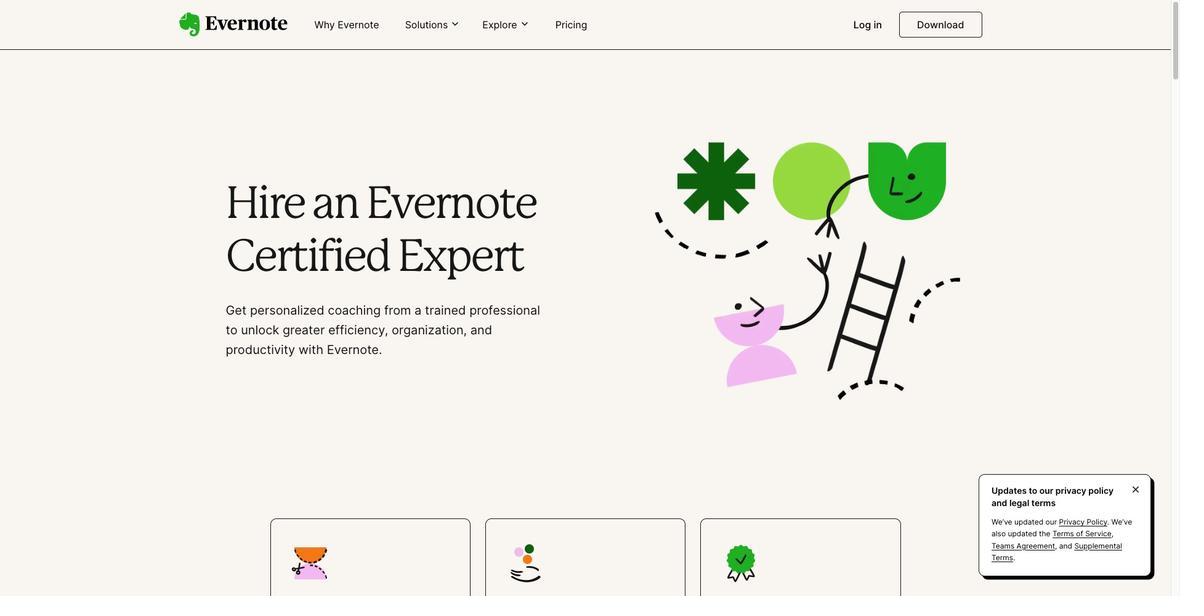 Task type: vqa. For each thing, say whether or not it's contained in the screenshot.
.
yes



Task type: describe. For each thing, give the bounding box(es) containing it.
the
[[1040, 530, 1051, 539]]

log in link
[[847, 14, 890, 37]]

hire
[[226, 185, 305, 227]]

our for privacy
[[1046, 518, 1058, 527]]

get personalized coaching from a trained professional to unlock greater efficiency, organization, and productivity with evernote.
[[226, 303, 540, 357]]

from
[[384, 303, 411, 318]]

0 vertical spatial updated
[[1015, 518, 1044, 527]]

teams
[[992, 541, 1015, 551]]

and inside updates to our privacy policy and legal terms
[[992, 498, 1008, 508]]

explore button
[[479, 18, 533, 32]]

in
[[874, 18, 882, 31]]

productivity
[[226, 342, 295, 357]]

coaching
[[328, 303, 381, 318]]

agreement
[[1017, 541, 1056, 551]]

terms of service , teams agreement , and
[[992, 530, 1114, 551]]

. we've also updated the
[[992, 518, 1133, 539]]

tailored icon image
[[291, 544, 330, 584]]

why evernote
[[315, 18, 379, 31]]

also
[[992, 530, 1006, 539]]

pricing
[[556, 18, 587, 31]]

log
[[854, 18, 872, 31]]

solutions
[[405, 18, 448, 31]]

service
[[1086, 530, 1112, 539]]

personalized
[[250, 303, 325, 318]]

and inside "get personalized coaching from a trained professional to unlock greater efficiency, organization, and productivity with evernote."
[[471, 323, 492, 337]]

with
[[299, 342, 324, 357]]

0 horizontal spatial ,
[[1056, 541, 1058, 551]]

updates to our privacy policy and legal terms
[[992, 486, 1114, 508]]

possibilities icon image
[[506, 544, 545, 584]]

explore
[[483, 18, 517, 31]]

evernote logo image
[[179, 12, 287, 37]]

why evernote link
[[307, 14, 387, 37]]

teams agreement link
[[992, 541, 1056, 551]]



Task type: locate. For each thing, give the bounding box(es) containing it.
download link
[[900, 12, 983, 38]]

to up terms
[[1029, 486, 1038, 496]]

1 vertical spatial terms
[[992, 553, 1014, 562]]

of
[[1077, 530, 1084, 539]]

1 vertical spatial and
[[992, 498, 1008, 508]]

supplemental terms link
[[992, 541, 1123, 562]]

log in
[[854, 18, 882, 31]]

evernote up expert
[[366, 185, 537, 227]]

hire an evernote certified expert
[[226, 185, 537, 280]]

0 vertical spatial to
[[226, 323, 238, 337]]

1 vertical spatial to
[[1029, 486, 1038, 496]]

1 horizontal spatial terms
[[1053, 530, 1075, 539]]

expert
[[398, 238, 524, 280]]

evernote inside 'link'
[[338, 18, 379, 31]]

evernote inside hire an evernote certified expert
[[366, 185, 537, 227]]

. down teams agreement link
[[1014, 553, 1016, 562]]

updated inside . we've also updated the
[[1008, 530, 1037, 539]]

policy
[[1089, 486, 1114, 496]]

0 vertical spatial evernote
[[338, 18, 379, 31]]

our for privacy
[[1040, 486, 1054, 496]]

we've inside . we've also updated the
[[1112, 518, 1133, 527]]

efficiency,
[[328, 323, 388, 337]]

privacy
[[1060, 518, 1085, 527]]

0 vertical spatial ,
[[1112, 530, 1114, 539]]

coaching illustration image
[[628, 108, 992, 430]]

2 horizontal spatial and
[[1060, 541, 1073, 551]]

1 vertical spatial ,
[[1056, 541, 1058, 551]]

our up terms
[[1040, 486, 1054, 496]]

1 vertical spatial our
[[1046, 518, 1058, 527]]

1 horizontal spatial and
[[992, 498, 1008, 508]]

evernote
[[338, 18, 379, 31], [366, 185, 537, 227]]

, up supplemental
[[1112, 530, 1114, 539]]

certified icon image
[[721, 544, 760, 584]]

professional
[[470, 303, 540, 318]]

terms
[[1032, 498, 1056, 508]]

. for . we've also updated the
[[1108, 518, 1110, 527]]

supplemental
[[1075, 541, 1123, 551]]

trained
[[425, 303, 466, 318]]

2 vertical spatial and
[[1060, 541, 1073, 551]]

. up service
[[1108, 518, 1110, 527]]

pricing link
[[548, 14, 595, 37]]

0 horizontal spatial to
[[226, 323, 238, 337]]

1 horizontal spatial ,
[[1112, 530, 1114, 539]]

we've updated our privacy policy
[[992, 518, 1108, 527]]

0 horizontal spatial we've
[[992, 518, 1013, 527]]

0 vertical spatial our
[[1040, 486, 1054, 496]]

get
[[226, 303, 247, 318]]

0 vertical spatial and
[[471, 323, 492, 337]]

terms down teams
[[992, 553, 1014, 562]]

download
[[918, 18, 965, 31]]

an
[[312, 185, 358, 227]]

and down professional
[[471, 323, 492, 337]]

evernote.
[[327, 342, 382, 357]]

updated
[[1015, 518, 1044, 527], [1008, 530, 1037, 539]]

privacy
[[1056, 486, 1087, 496]]

why
[[315, 18, 335, 31]]

updated up the
[[1015, 518, 1044, 527]]

1 vertical spatial .
[[1014, 553, 1016, 562]]

updates
[[992, 486, 1027, 496]]

certified
[[226, 238, 390, 280]]

privacy policy link
[[1060, 518, 1108, 527]]

evernote right "why"
[[338, 18, 379, 31]]

and down . we've also updated the
[[1060, 541, 1073, 551]]

1 we've from the left
[[992, 518, 1013, 527]]

to inside updates to our privacy policy and legal terms
[[1029, 486, 1038, 496]]

unlock
[[241, 323, 279, 337]]

we've up also
[[992, 518, 1013, 527]]

to
[[226, 323, 238, 337], [1029, 486, 1038, 496]]

terms inside "terms of service , teams agreement , and"
[[1053, 530, 1075, 539]]

.
[[1108, 518, 1110, 527], [1014, 553, 1016, 562]]

greater
[[283, 323, 325, 337]]

terms of service link
[[1053, 530, 1112, 539]]

0 horizontal spatial and
[[471, 323, 492, 337]]

, down . we've also updated the
[[1056, 541, 1058, 551]]

terms inside supplemental terms
[[992, 553, 1014, 562]]

to inside "get personalized coaching from a trained professional to unlock greater efficiency, organization, and productivity with evernote."
[[226, 323, 238, 337]]

1 horizontal spatial .
[[1108, 518, 1110, 527]]

1 vertical spatial evernote
[[366, 185, 537, 227]]

1 horizontal spatial to
[[1029, 486, 1038, 496]]

we've
[[992, 518, 1013, 527], [1112, 518, 1133, 527]]

legal
[[1010, 498, 1030, 508]]

our
[[1040, 486, 1054, 496], [1046, 518, 1058, 527]]

0 horizontal spatial terms
[[992, 553, 1014, 562]]

a
[[415, 303, 422, 318]]

terms
[[1053, 530, 1075, 539], [992, 553, 1014, 562]]

and inside "terms of service , teams agreement , and"
[[1060, 541, 1073, 551]]

to down get
[[226, 323, 238, 337]]

organization,
[[392, 323, 467, 337]]

our up the
[[1046, 518, 1058, 527]]

1 horizontal spatial we've
[[1112, 518, 1133, 527]]

2 we've from the left
[[1112, 518, 1133, 527]]

supplemental terms
[[992, 541, 1123, 562]]

and down updates
[[992, 498, 1008, 508]]

. for .
[[1014, 553, 1016, 562]]

1 vertical spatial updated
[[1008, 530, 1037, 539]]

and
[[471, 323, 492, 337], [992, 498, 1008, 508], [1060, 541, 1073, 551]]

0 vertical spatial .
[[1108, 518, 1110, 527]]

0 horizontal spatial .
[[1014, 553, 1016, 562]]

our inside updates to our privacy policy and legal terms
[[1040, 486, 1054, 496]]

solutions button
[[402, 18, 464, 32]]

updated up teams agreement link
[[1008, 530, 1037, 539]]

0 vertical spatial terms
[[1053, 530, 1075, 539]]

we've right policy
[[1112, 518, 1133, 527]]

,
[[1112, 530, 1114, 539], [1056, 541, 1058, 551]]

terms down "privacy"
[[1053, 530, 1075, 539]]

. inside . we've also updated the
[[1108, 518, 1110, 527]]

policy
[[1087, 518, 1108, 527]]



